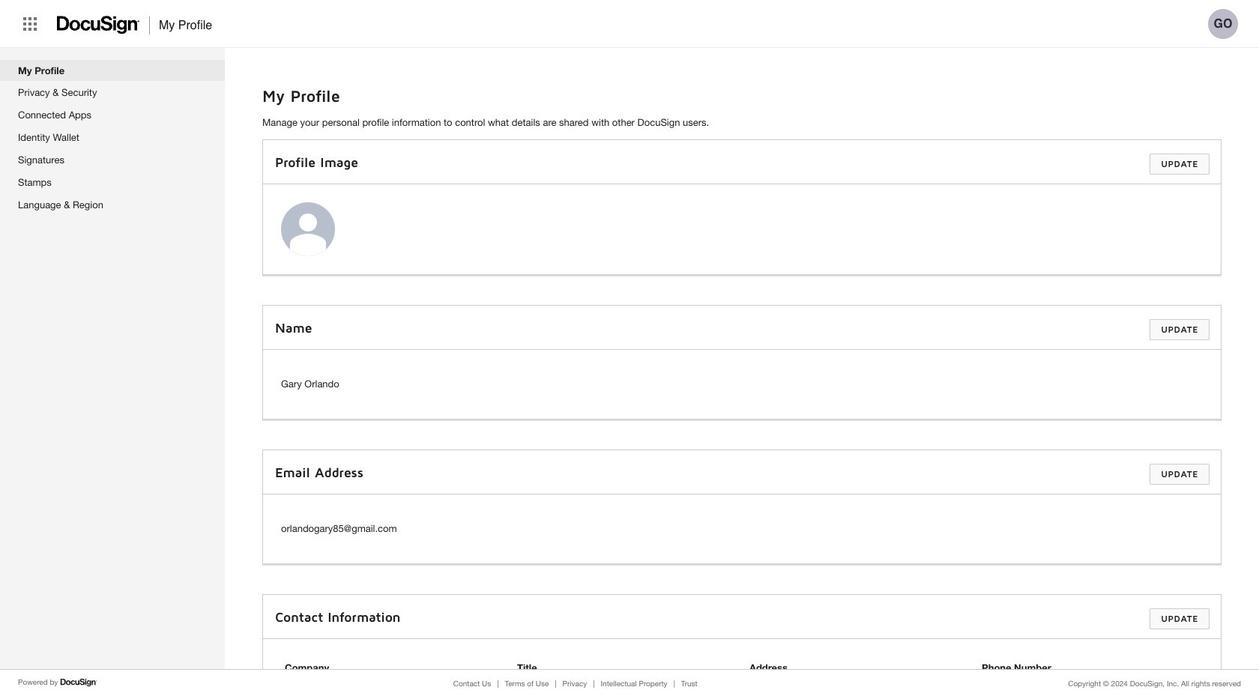Task type: describe. For each thing, give the bounding box(es) containing it.
default profile image image
[[281, 202, 335, 256]]

1 vertical spatial docusign image
[[60, 677, 98, 689]]

0 vertical spatial docusign image
[[57, 11, 140, 39]]



Task type: locate. For each thing, give the bounding box(es) containing it.
docusign image
[[57, 11, 140, 39], [60, 677, 98, 689]]

default profile image element
[[281, 202, 335, 256]]



